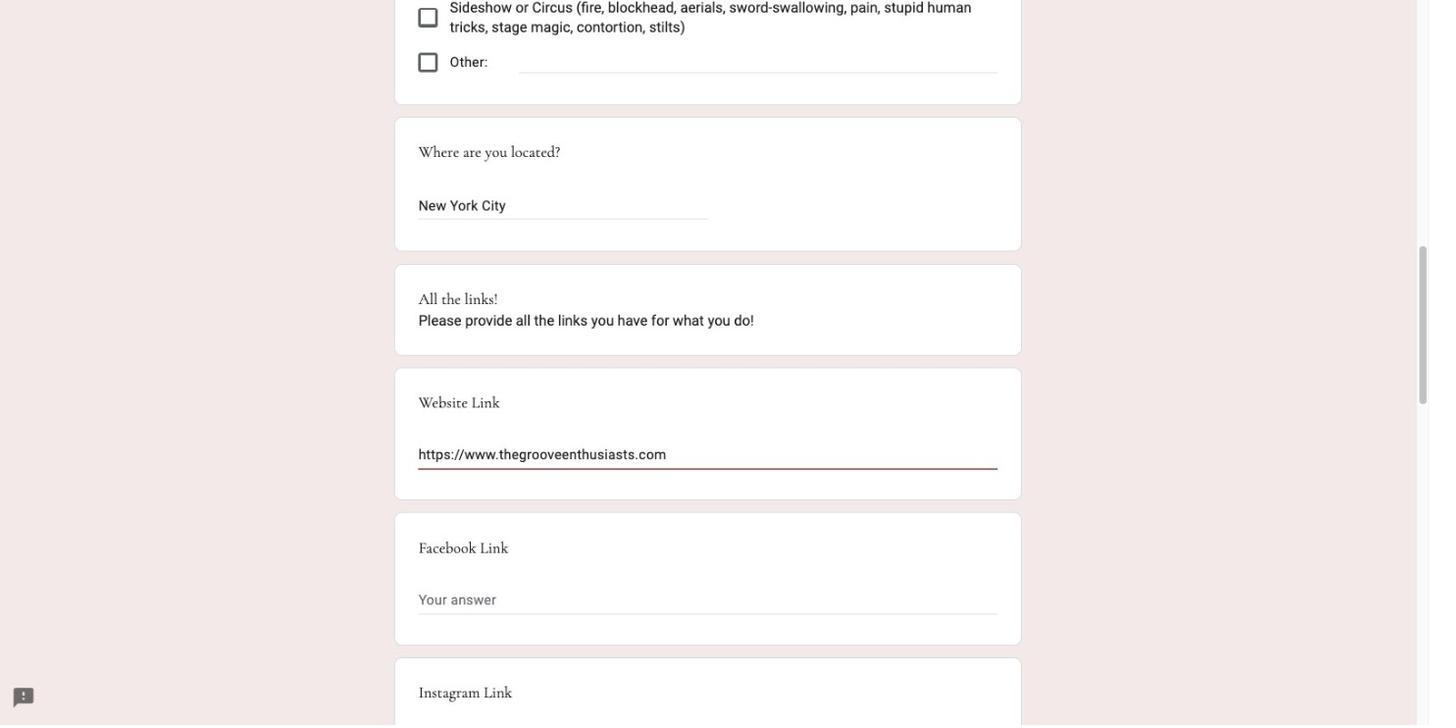 Task type: describe. For each thing, give the bounding box(es) containing it.
Other response text field
[[519, 50, 998, 72]]

report a problem to google image
[[12, 686, 35, 710]]



Task type: locate. For each thing, give the bounding box(es) containing it.
heading
[[419, 288, 998, 312]]

list
[[419, 0, 998, 80]]

list item
[[394, 264, 1022, 356]]

Other: checkbox
[[419, 53, 438, 73]]

None text field
[[419, 194, 708, 218], [419, 445, 998, 468], [419, 194, 708, 218], [419, 445, 998, 468]]

Sideshow or Circus (fire, blockhead, aerials, sword-swallowing, pain, stupid human tricks, stage magic, contortion, stilts) checkbox
[[419, 8, 438, 27]]

None text field
[[419, 590, 998, 613]]



Task type: vqa. For each thing, say whether or not it's contained in the screenshot.
slide
no



